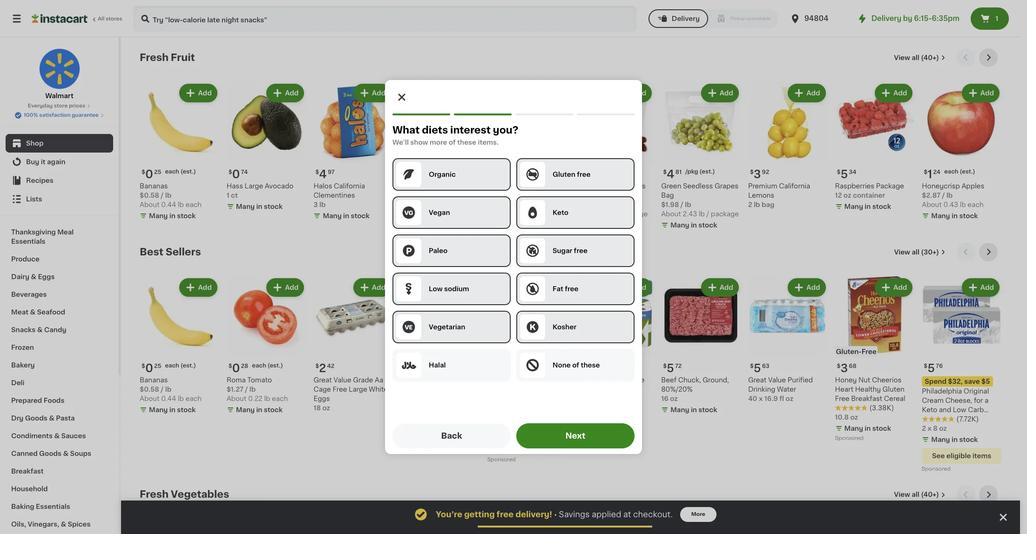 Task type: describe. For each thing, give the bounding box(es) containing it.
again
[[47, 159, 66, 165]]

$ 2 72
[[402, 169, 421, 180]]

seafood
[[37, 309, 65, 316]]

0 vertical spatial sponsored badge image
[[835, 436, 863, 442]]

by
[[903, 15, 913, 22]]

3 inside halos california clementines 3 lb
[[314, 202, 318, 208]]

3 for honey nut cheerios heart healthy gluten free breakfast cereal
[[841, 363, 848, 374]]

halal
[[429, 362, 446, 369]]

1 button
[[971, 7, 1009, 30]]

42 inside lime 42 1 each many in stock
[[505, 183, 514, 189]]

none of these
[[553, 362, 600, 369]]

28
[[241, 364, 248, 370]]

x for 8 x 1.48 oz
[[494, 417, 497, 423]]

seedless inside the sun harvest seedless red grapes
[[616, 183, 646, 189]]

cage
[[314, 387, 331, 393]]

oz inside raspberries package 12 oz container
[[844, 192, 852, 199]]

$ for hass large avocado
[[229, 169, 232, 175]]

$ for bounty select-a-size paper towels
[[576, 364, 580, 369]]

best sellers
[[140, 247, 201, 257]]

product group containing 1
[[922, 82, 1002, 222]]

1 inside product group
[[928, 169, 933, 180]]

see for $32,
[[932, 453, 945, 460]]

walmart link
[[39, 48, 80, 101]]

4 for $ 4 97
[[319, 169, 327, 180]]

snacks & candy link
[[6, 321, 113, 339]]

$0.58 for 4
[[140, 192, 159, 199]]

2 down lifestyle
[[922, 426, 926, 432]]

$ 22 18
[[576, 363, 601, 374]]

dry goods & pasta
[[11, 415, 75, 422]]

delivery!
[[516, 511, 552, 519]]

save for $32,
[[965, 379, 980, 385]]

paper
[[574, 387, 594, 393]]

none
[[553, 362, 571, 369]]

97
[[328, 169, 335, 175]]

eggs inside 'link'
[[38, 274, 55, 280]]

3 for thomas' original english muffins
[[406, 363, 413, 374]]

view all (40+) button for fresh fruit
[[891, 48, 950, 67]]

oz right 10.8
[[851, 415, 858, 421]]

3 view from the top
[[894, 492, 910, 499]]

fruit
[[171, 53, 195, 62]]

$4.81 per package (estimated) element
[[661, 165, 741, 181]]

x inside great value purified drinking water 40 x 16.9 fl oz
[[759, 396, 763, 403]]

1 horizontal spatial these
[[581, 362, 600, 369]]

& left soups in the left of the page
[[63, 451, 69, 457]]

5 for $ 5 63
[[754, 363, 761, 374]]

•
[[554, 511, 557, 519]]

1 vertical spatial of
[[572, 362, 579, 369]]

fl
[[780, 396, 784, 403]]

free inside treatment tracker modal dialog
[[497, 511, 514, 519]]

$ for spend $32, save $5
[[924, 364, 928, 370]]

$ 5 34
[[837, 169, 857, 180]]

ground,
[[703, 377, 729, 384]]

delivery for delivery by 6:15-6:35pm
[[872, 15, 902, 22]]

94804 button
[[790, 6, 846, 32]]

oz right 1.48
[[514, 417, 522, 423]]

spend for spend $32, save $5
[[925, 379, 947, 385]]

16 inside beef chuck, ground, 80%/20% 16 oz
[[661, 396, 669, 403]]

for
[[974, 398, 983, 404]]

$ 0 25 for 2
[[142, 363, 161, 374]]

1 inside hass large avocado 1 ct
[[227, 192, 229, 199]]

buy it again
[[26, 159, 66, 165]]

halos
[[314, 183, 332, 189]]

free inside great value grade aa cage free large white eggs 18 oz
[[333, 387, 347, 393]]

spend $20, save $5
[[490, 379, 556, 385]]

$ for sun harvest seedless red grapes
[[576, 169, 580, 175]]

2 inside product group
[[319, 363, 326, 374]]

bananas for 2
[[140, 377, 168, 384]]

$ for strawberries
[[402, 169, 406, 175]]

$ for raspberries package
[[837, 169, 841, 175]]

green seedless grapes bag $1.98 / lb about 2.43 lb / package
[[661, 183, 739, 217]]

see eligible items for $20,
[[498, 444, 557, 451]]

delivery for delivery
[[672, 15, 700, 22]]

$ for great value purified drinking water
[[750, 364, 754, 370]]

prices
[[69, 103, 85, 109]]

6:15-
[[914, 15, 932, 22]]

raspberries
[[835, 183, 875, 189]]

items.
[[478, 139, 499, 146]]

spend $32, save $5
[[925, 379, 990, 385]]

beverages link
[[6, 286, 113, 304]]

cheerios
[[872, 377, 902, 384]]

each inside lime 42 1 each many in stock
[[492, 192, 508, 199]]

all for 5
[[912, 249, 920, 256]]

92 for thomas' original english muffins
[[414, 364, 422, 370]]

recipes link
[[6, 171, 113, 190]]

add your shopping preferences element
[[385, 80, 642, 455]]

select-
[[600, 377, 624, 384]]

heart
[[835, 387, 854, 393]]

view all (40+) for fruit
[[894, 54, 939, 61]]

$ for premium california lemons
[[750, 169, 754, 175]]

each (est.) for 2
[[165, 363, 196, 369]]

honey nut cheerios heart healthy gluten free breakfast cereal
[[835, 377, 906, 403]]

0 vertical spatial free
[[862, 349, 877, 356]]

oils, vinegars, & spices link
[[6, 516, 113, 534]]

value for 5
[[768, 377, 786, 384]]

10.8 oz
[[835, 415, 858, 421]]

instacart logo image
[[32, 13, 88, 24]]

$ for honey nut cheerios heart healthy gluten free breakfast cereal
[[837, 364, 841, 370]]

gluten free
[[553, 171, 591, 178]]

$ for beef chuck, ground, 80%/20%
[[663, 364, 667, 370]]

goods for dry
[[25, 415, 47, 422]]

applied
[[592, 511, 622, 519]]

what diets interest you? we'll show more of these items.
[[393, 125, 519, 146]]

& right meat
[[30, 309, 35, 316]]

aa
[[375, 377, 383, 384]]

$0.25 each (estimated) element for 4
[[140, 165, 219, 181]]

2 inside premium california lemons 2 lb bag
[[748, 202, 752, 208]]

snacks
[[11, 327, 36, 333]]

view for 1
[[894, 54, 910, 61]]

about inside roma tomato $1.27 / lb about 0.22 lb each
[[227, 396, 247, 403]]

item carousel region containing fresh vegetables
[[140, 486, 1002, 535]]

0 horizontal spatial 8
[[488, 417, 492, 423]]

fresh for fresh vegetables
[[140, 490, 169, 500]]

(40+) for fresh vegetables
[[921, 492, 939, 499]]

back button
[[393, 424, 511, 449]]

bounty select-a-size paper towels
[[574, 377, 645, 393]]

treatment tracker modal dialog
[[121, 501, 1020, 535]]

100%
[[24, 113, 38, 118]]

& left spices
[[61, 522, 66, 528]]

$5 for spend $20, save $5
[[547, 379, 556, 385]]

$ inside the '$ 0 28'
[[229, 364, 232, 370]]

/pkg
[[686, 169, 698, 175]]

grapes inside green seedless grapes bag $1.98 / lb about 2.43 lb / package
[[715, 183, 739, 189]]

save for $20,
[[530, 379, 546, 385]]

stock inside lime 42 1 each many in stock
[[525, 203, 544, 210]]

recipes
[[26, 177, 53, 184]]

(est.) inside $ 4 81 /pkg (est.)
[[700, 169, 715, 175]]

white
[[369, 387, 388, 393]]

original for spend $32, save $5
[[964, 389, 989, 395]]

& left sauces
[[54, 433, 60, 440]]

beef
[[661, 377, 677, 384]]

dairy & eggs
[[11, 274, 55, 280]]

towels
[[595, 387, 618, 393]]

25 for 2
[[154, 364, 161, 369]]

checkout.
[[633, 511, 673, 519]]

(est.) inside $0.28 each (estimated) element
[[268, 363, 283, 369]]

drinking
[[748, 387, 776, 393]]

items for spend $32, save $5
[[973, 453, 992, 460]]

deli link
[[6, 374, 113, 392]]

$ inside $ 1 24 each (est.)
[[924, 169, 928, 175]]

$ 4 97
[[315, 169, 335, 180]]

lemons
[[748, 192, 775, 199]]

condiments & sauces link
[[6, 428, 113, 445]]

thomas'
[[401, 377, 429, 384]]

many inside lime 42 1 each many in stock
[[497, 203, 516, 210]]

premium california lemons 2 lb bag
[[748, 183, 810, 208]]

avocado
[[265, 183, 294, 189]]

bananas $0.58 / lb about 0.44 lb each for 4
[[140, 183, 202, 208]]

meat
[[11, 309, 28, 316]]

$ 5 63
[[750, 363, 770, 374]]

free for fat free
[[565, 286, 579, 292]]

ct
[[231, 192, 238, 199]]

roma
[[227, 377, 246, 384]]

in inside lime 42 1 each many in stock
[[517, 203, 523, 210]]

package inside green seedless grapes bag $1.98 / lb about 2.43 lb / package
[[711, 211, 739, 217]]

$ 5 76
[[924, 363, 943, 374]]

gluten inside honey nut cheerios heart healthy gluten free breakfast cereal
[[883, 387, 905, 393]]

$ 2 42
[[315, 363, 335, 374]]

1 item carousel region from the top
[[140, 48, 1002, 236]]

free for sugar free
[[574, 248, 588, 254]]

0 for $0.28 each (estimated) element
[[232, 363, 240, 374]]

$ 3 92 for thomas' original english muffins
[[402, 363, 422, 374]]

value for 2
[[334, 377, 351, 384]]

more button
[[680, 508, 717, 523]]

$ 1 24 each (est.)
[[924, 169, 975, 180]]

$2.87
[[922, 192, 941, 199]]

0 horizontal spatial breakfast
[[11, 469, 44, 475]]

$1.27
[[227, 387, 244, 393]]

24
[[934, 169, 941, 175]]

philadelphia original cream cheese, for a keto and low carb lifestyle
[[922, 389, 989, 423]]

$ for great value grade aa cage free large white eggs
[[315, 364, 319, 370]]

next
[[566, 433, 586, 440]]

72 for 5
[[675, 364, 682, 370]]

3 all from the top
[[912, 492, 920, 499]]

each (est.) for 4
[[165, 169, 196, 174]]

100% satisfaction guarantee
[[24, 113, 99, 118]]

low sodium
[[429, 286, 469, 292]]

sponsored badge image for spend $32, save $5
[[922, 467, 950, 472]]

(3.38k)
[[870, 405, 894, 412]]

halos california clementines 3 lb
[[314, 183, 365, 208]]

0.22
[[248, 396, 263, 403]]



Task type: vqa. For each thing, say whether or not it's contained in the screenshot.


Task type: locate. For each thing, give the bounding box(es) containing it.
1 vertical spatial $0.25 each (estimated) element
[[140, 360, 219, 376]]

2 vertical spatial all
[[912, 492, 920, 499]]

condiments
[[11, 433, 53, 440]]

2 all from the top
[[912, 249, 920, 256]]

x right 40
[[759, 396, 763, 403]]

view inside popup button
[[894, 249, 910, 256]]

(40+) for fresh fruit
[[921, 54, 939, 61]]

2 vertical spatial sponsored badge image
[[922, 467, 950, 472]]

everyday store prices
[[28, 103, 85, 109]]

breakfast inside honey nut cheerios heart healthy gluten free breakfast cereal
[[851, 396, 883, 403]]

product group
[[140, 82, 219, 222], [227, 82, 306, 213], [314, 82, 393, 222], [574, 82, 654, 232], [661, 82, 741, 232], [748, 82, 828, 209], [835, 82, 915, 213], [922, 82, 1002, 222], [140, 276, 219, 417], [227, 276, 306, 417], [314, 276, 393, 413], [401, 276, 480, 425], [488, 276, 567, 465], [574, 276, 654, 426], [661, 276, 741, 417], [748, 276, 828, 404], [835, 276, 915, 444], [922, 276, 1002, 475], [401, 519, 480, 535], [488, 519, 567, 535], [574, 519, 654, 535], [661, 519, 741, 535]]

1 vertical spatial 42
[[327, 364, 335, 370]]

breakfast down 'healthy'
[[851, 396, 883, 403]]

buy
[[26, 159, 39, 165]]

container
[[853, 192, 885, 199]]

1 vertical spatial gluten
[[883, 387, 905, 393]]

each inside honeycrisp apples $2.87 / lb about 0.43 lb each
[[968, 202, 984, 208]]

oz down lifestyle
[[939, 426, 947, 432]]

1 vertical spatial $0.58
[[140, 387, 159, 393]]

main content
[[121, 37, 1020, 535]]

sun harvest seedless red grapes
[[574, 183, 646, 199]]

essentials up the oils, vinegars, & spices
[[36, 504, 70, 510]]

0 vertical spatial 25
[[154, 169, 161, 175]]

package right "2.4"
[[620, 211, 648, 217]]

1 horizontal spatial 16
[[661, 396, 669, 403]]

1.48
[[499, 417, 513, 423]]

5 for $ 5 72
[[667, 363, 674, 374]]

original up "muffins"
[[430, 377, 456, 384]]

1 save from the left
[[530, 379, 546, 385]]

18
[[595, 364, 601, 369], [314, 405, 321, 412]]

california
[[334, 183, 365, 189], [779, 183, 810, 189]]

items for spend $20, save $5
[[538, 444, 557, 451]]

None search field
[[133, 6, 637, 32]]

eligible down 2 x 8 oz
[[947, 453, 971, 460]]

0 horizontal spatial keto
[[553, 210, 569, 216]]

1 vertical spatial see
[[932, 453, 945, 460]]

each (est.) inside $0.28 each (estimated) element
[[252, 363, 283, 369]]

2 (40+) from the top
[[921, 492, 939, 499]]

0 vertical spatial 16
[[401, 192, 408, 199]]

free inside honey nut cheerios heart healthy gluten free breakfast cereal
[[835, 396, 850, 403]]

see eligible items down 1.48
[[498, 444, 557, 451]]

0 vertical spatial gluten
[[553, 171, 576, 178]]

0 vertical spatial low
[[429, 286, 443, 292]]

1 view all (40+) from the top
[[894, 54, 939, 61]]

soups
[[70, 451, 91, 457]]

oils,
[[11, 522, 26, 528]]

0 horizontal spatial low
[[429, 286, 443, 292]]

1 horizontal spatial 72
[[675, 364, 682, 370]]

5 left 34
[[841, 169, 848, 180]]

$5 up the a
[[982, 379, 990, 385]]

3 left 68 at the right bottom of page
[[841, 363, 848, 374]]

essentials
[[11, 238, 45, 245], [36, 504, 70, 510]]

1 horizontal spatial save
[[965, 379, 980, 385]]

free for gluten free
[[577, 171, 591, 178]]

4 left "81"
[[667, 169, 675, 180]]

0 vertical spatial bananas $0.58 / lb about 0.44 lb each
[[140, 183, 202, 208]]

$ inside $ 3 68
[[837, 364, 841, 370]]

1 great from the left
[[314, 377, 332, 384]]

of left '22'
[[572, 362, 579, 369]]

seedless down $4.81 per package (estimated) element
[[683, 183, 713, 189]]

oz inside beef chuck, ground, 80%/20% 16 oz
[[670, 396, 678, 403]]

1 vertical spatial 18
[[314, 405, 321, 412]]

2 item carousel region from the top
[[140, 243, 1002, 478]]

0 horizontal spatial see eligible items
[[498, 444, 557, 451]]

2 value from the left
[[768, 377, 786, 384]]

fresh left fruit
[[140, 53, 169, 62]]

1 horizontal spatial grapes
[[715, 183, 739, 189]]

0 horizontal spatial california
[[334, 183, 365, 189]]

great inside great value grade aa cage free large white eggs 18 oz
[[314, 377, 332, 384]]

spend for spend $20, save $5
[[490, 379, 512, 385]]

0 horizontal spatial 18
[[314, 405, 321, 412]]

value left grade
[[334, 377, 351, 384]]

$1.24 each (estimated) element
[[922, 165, 1002, 181]]

breakfast up household
[[11, 469, 44, 475]]

& inside "link"
[[37, 327, 43, 333]]

free up nut
[[862, 349, 877, 356]]

oz inside great value grade aa cage free large white eggs 18 oz
[[322, 405, 330, 412]]

0 vertical spatial bananas
[[140, 183, 168, 189]]

sponsored badge image down 10.8 oz
[[835, 436, 863, 442]]

2 package from the left
[[711, 211, 739, 217]]

2 view from the top
[[894, 249, 910, 256]]

these inside what diets interest you? we'll show more of these items.
[[457, 139, 476, 146]]

2 view all (40+) from the top
[[894, 492, 939, 499]]

0 for $0.25 each (estimated) element corresponding to 4
[[145, 169, 153, 180]]

canned goods & soups
[[11, 451, 91, 457]]

1 fresh from the top
[[140, 53, 169, 62]]

seedless right harvest
[[616, 183, 646, 189]]

1 california from the left
[[334, 183, 365, 189]]

bag
[[661, 192, 674, 199]]

$ inside $ 2 42
[[315, 364, 319, 370]]

2.43
[[683, 211, 697, 217]]

4 left the "97"
[[319, 169, 327, 180]]

1 vertical spatial bananas
[[140, 377, 168, 384]]

3 item carousel region from the top
[[140, 486, 1002, 535]]

free right fat on the right bottom
[[565, 286, 579, 292]]

2 california from the left
[[779, 183, 810, 189]]

goods for canned
[[39, 451, 62, 457]]

product group containing 22
[[574, 276, 654, 426]]

of inside what diets interest you? we'll show more of these items.
[[449, 139, 456, 146]]

low down the cheese,
[[953, 407, 967, 414]]

each inside $ 1 24 each (est.)
[[945, 169, 959, 175]]

0 horizontal spatial eggs
[[38, 274, 55, 280]]

72 for 2
[[414, 169, 421, 175]]

1 horizontal spatial seedless
[[683, 183, 713, 189]]

$5 for spend $32, save $5
[[982, 379, 990, 385]]

satisfaction
[[39, 113, 70, 118]]

2 $5 from the left
[[982, 379, 990, 385]]

foods
[[44, 398, 64, 404]]

$ inside $ 4 81 /pkg (est.)
[[663, 169, 667, 175]]

1 inside button
[[996, 15, 999, 22]]

original for 3
[[430, 377, 456, 384]]

1 vertical spatial 92
[[414, 364, 422, 370]]

large down grade
[[349, 387, 367, 393]]

$ inside $ 2 72
[[402, 169, 406, 175]]

92 up thomas' on the left of page
[[414, 364, 422, 370]]

california right premium
[[779, 183, 810, 189]]

see down 8 x 1.48 oz
[[498, 444, 510, 451]]

eggs down cage
[[314, 396, 330, 403]]

$5 down none
[[547, 379, 556, 385]]

$ 3 92 up thomas' on the left of page
[[402, 363, 422, 374]]

low left sodium
[[429, 286, 443, 292]]

$ 0 28
[[229, 363, 248, 374]]

0 vertical spatial items
[[538, 444, 557, 451]]

value up "water" at right bottom
[[768, 377, 786, 384]]

1 horizontal spatial gluten
[[883, 387, 905, 393]]

spend up philadelphia
[[925, 379, 947, 385]]

$ for halos california clementines
[[315, 169, 319, 175]]

3 up thomas' on the left of page
[[406, 363, 413, 374]]

4 for $ 4 81 /pkg (est.)
[[667, 169, 675, 180]]

oz down strawberries
[[409, 192, 417, 199]]

oz inside strawberries 16 oz container
[[409, 192, 417, 199]]

great for 2
[[314, 377, 332, 384]]

0 horizontal spatial save
[[530, 379, 546, 385]]

0 vertical spatial all
[[912, 54, 920, 61]]

see eligible items button for $20,
[[488, 439, 567, 455]]

view for 5
[[894, 249, 910, 256]]

$ 0 25 for 4
[[142, 169, 161, 180]]

1 vertical spatial eligible
[[947, 453, 971, 460]]

1 $ 0 25 from the top
[[142, 169, 161, 180]]

free right cage
[[333, 387, 347, 393]]

what
[[393, 125, 420, 135]]

5 left 23
[[580, 169, 587, 180]]

1 horizontal spatial sponsored badge image
[[835, 436, 863, 442]]

gluten
[[553, 171, 576, 178], [883, 387, 905, 393]]

1 horizontal spatial keto
[[922, 407, 938, 414]]

view all (40+) button for fresh vegetables
[[891, 486, 950, 505]]

$0.25 each (estimated) element
[[140, 165, 219, 181], [140, 360, 219, 376]]

1 25 from the top
[[154, 169, 161, 175]]

1 vertical spatial fresh
[[140, 490, 169, 500]]

meat & seafood link
[[6, 304, 113, 321]]

$ inside $ 5 23
[[576, 169, 580, 175]]

42 inside $ 2 42
[[327, 364, 335, 370]]

5 for $ 5 76
[[928, 363, 935, 374]]

shop link
[[6, 134, 113, 153]]

sponsored badge image for spend $20, save $5
[[488, 458, 516, 463]]

raspberries package 12 oz container
[[835, 183, 904, 199]]

gluten up the sun
[[553, 171, 576, 178]]

kosher
[[553, 324, 577, 331]]

2 vertical spatial free
[[835, 396, 850, 403]]

2 0.44 from the top
[[161, 396, 176, 403]]

delivery button
[[649, 9, 708, 28]]

0.44 for 2
[[161, 396, 176, 403]]

see down 2 x 8 oz
[[932, 453, 945, 460]]

$ 0 74
[[229, 169, 248, 180]]

2 25 from the top
[[154, 364, 161, 369]]

spend
[[490, 379, 512, 385], [925, 379, 947, 385]]

0 horizontal spatial $ 3 92
[[402, 363, 422, 374]]

each inside roma tomato $1.27 / lb about 0.22 lb each
[[272, 396, 288, 403]]

gluten up "cereal"
[[883, 387, 905, 393]]

$ inside $ 0 74
[[229, 169, 232, 175]]

16 down 80%/20%
[[661, 396, 669, 403]]

oz
[[409, 192, 417, 199], [844, 192, 852, 199], [670, 396, 678, 403], [786, 396, 794, 403], [322, 405, 330, 412], [851, 415, 858, 421], [514, 417, 522, 423], [939, 426, 947, 432]]

eggs
[[38, 274, 55, 280], [314, 396, 330, 403]]

dry goods & pasta link
[[6, 410, 113, 428]]

prepared
[[11, 398, 42, 404]]

$ inside $ 5 34
[[837, 169, 841, 175]]

seedless inside green seedless grapes bag $1.98 / lb about 2.43 lb / package
[[683, 183, 713, 189]]

1 vertical spatial grapes
[[589, 192, 613, 199]]

fresh left vegetables
[[140, 490, 169, 500]]

1 $0.58 from the top
[[140, 192, 159, 199]]

original inside thomas' original english muffins
[[430, 377, 456, 384]]

72 inside $ 5 72
[[675, 364, 682, 370]]

it
[[41, 159, 45, 165]]

2 down lemons
[[748, 202, 752, 208]]

1 horizontal spatial california
[[779, 183, 810, 189]]

store
[[54, 103, 68, 109]]

0 horizontal spatial sponsored badge image
[[488, 458, 516, 463]]

5 left 63
[[754, 363, 761, 374]]

oz right fl
[[786, 396, 794, 403]]

76
[[936, 364, 943, 370]]

4
[[319, 169, 327, 180], [667, 169, 675, 180]]

0 vertical spatial of
[[449, 139, 456, 146]]

$0.58 for 2
[[140, 387, 159, 393]]

oz down 80%/20%
[[670, 396, 678, 403]]

about inside honeycrisp apples $2.87 / lb about 0.43 lb each
[[922, 202, 942, 208]]

0 vertical spatial 8
[[488, 417, 492, 423]]

california inside premium california lemons 2 lb bag
[[779, 183, 810, 189]]

0 horizontal spatial 92
[[414, 364, 422, 370]]

0 vertical spatial view all (40+) button
[[891, 48, 950, 67]]

$ inside $ 22 18
[[576, 364, 580, 369]]

in
[[256, 203, 262, 210], [517, 203, 523, 210], [865, 203, 871, 210], [169, 213, 175, 219], [343, 213, 349, 219], [952, 213, 958, 219], [604, 222, 610, 229], [691, 222, 697, 229], [169, 407, 175, 414], [256, 407, 262, 414], [691, 407, 697, 414], [604, 417, 610, 423], [865, 426, 871, 432], [517, 428, 523, 434], [952, 437, 958, 444]]

sponsored badge image
[[835, 436, 863, 442], [488, 458, 516, 463], [922, 467, 950, 472]]

1 horizontal spatial 4
[[667, 169, 675, 180]]

2 great from the left
[[748, 377, 767, 384]]

0 horizontal spatial see eligible items button
[[488, 439, 567, 455]]

1 vertical spatial eggs
[[314, 396, 330, 403]]

1 horizontal spatial package
[[711, 211, 739, 217]]

free up the sun
[[577, 171, 591, 178]]

5 for $ 5 23
[[580, 169, 587, 180]]

0 horizontal spatial see
[[498, 444, 510, 451]]

these up bounty
[[581, 362, 600, 369]]

spend left $20,
[[490, 379, 512, 385]]

lb inside premium california lemons 2 lb bag
[[754, 202, 760, 208]]

1 seedless from the left
[[616, 183, 646, 189]]

10.8
[[835, 415, 849, 421]]

2 view all (40+) button from the top
[[891, 486, 950, 505]]

value inside great value grade aa cage free large white eggs 18 oz
[[334, 377, 351, 384]]

bananas $0.58 / lb about 0.44 lb each for 2
[[140, 377, 202, 403]]

12
[[835, 192, 842, 199]]

package right 2.43
[[711, 211, 739, 217]]

all for 1
[[912, 54, 920, 61]]

1 vertical spatial 16
[[661, 396, 669, 403]]

2 $0.25 each (estimated) element from the top
[[140, 360, 219, 376]]

1 horizontal spatial delivery
[[872, 15, 902, 22]]

$ 5 72
[[663, 363, 682, 374]]

bananas for 4
[[140, 183, 168, 189]]

25 for 4
[[154, 169, 161, 175]]

$ for thomas' original english muffins
[[402, 364, 406, 370]]

you're getting free delivery!
[[436, 511, 552, 519]]

0 vertical spatial $0.25 each (estimated) element
[[140, 165, 219, 181]]

item carousel region
[[140, 48, 1002, 236], [140, 243, 1002, 478], [140, 486, 1002, 535]]

large inside hass large avocado 1 ct
[[245, 183, 263, 189]]

$0.28 each (estimated) element
[[227, 360, 306, 376]]

lists link
[[6, 190, 113, 209]]

2 bananas $0.58 / lb about 0.44 lb each from the top
[[140, 377, 202, 403]]

0 vertical spatial these
[[457, 139, 476, 146]]

1 vertical spatial $ 3 92
[[402, 363, 422, 374]]

0.44 for 4
[[161, 202, 176, 208]]

1 vertical spatial goods
[[39, 451, 62, 457]]

2 fresh from the top
[[140, 490, 169, 500]]

8
[[488, 417, 492, 423], [933, 426, 938, 432]]

$ inside the $ 5 63
[[750, 364, 754, 370]]

(est.) inside $ 1 24 each (est.)
[[960, 169, 975, 175]]

1 $5 from the left
[[547, 379, 556, 385]]

0 horizontal spatial great
[[314, 377, 332, 384]]

72 inside $ 2 72
[[414, 169, 421, 175]]

18 inside great value grade aa cage free large white eggs 18 oz
[[314, 405, 321, 412]]

1 vertical spatial 72
[[675, 364, 682, 370]]

2 up cage
[[319, 363, 326, 374]]

condiments & sauces
[[11, 433, 86, 440]]

sodium
[[444, 286, 469, 292]]

2 save from the left
[[965, 379, 980, 385]]

1 spend from the left
[[490, 379, 512, 385]]

eligible
[[512, 444, 536, 451], [947, 453, 971, 460]]

2 4 from the left
[[667, 169, 675, 180]]

1 horizontal spatial see eligible items button
[[922, 449, 1002, 465]]

1 vertical spatial original
[[964, 389, 989, 395]]

essentials inside thanksgiving meal essentials
[[11, 238, 45, 245]]

1 horizontal spatial of
[[572, 362, 579, 369]]

x down lifestyle
[[928, 426, 932, 432]]

keto inside add your shopping preferences element
[[553, 210, 569, 216]]

2 up strawberries
[[406, 169, 413, 180]]

2 spend from the left
[[925, 379, 947, 385]]

see eligible items button for $32,
[[922, 449, 1002, 465]]

interest
[[450, 125, 491, 135]]

$ 0 25
[[142, 169, 161, 180], [142, 363, 161, 374]]

$ 3 92 up premium
[[750, 169, 770, 180]]

original inside philadelphia original cream cheese, for a keto and low carb lifestyle
[[964, 389, 989, 395]]

0 for 2 $0.25 each (estimated) element
[[145, 363, 153, 374]]

dry
[[11, 415, 23, 422]]

1 vertical spatial $ 0 25
[[142, 363, 161, 374]]

1 horizontal spatial free
[[835, 396, 850, 403]]

2 vertical spatial x
[[928, 426, 932, 432]]

gluten inside add your shopping preferences element
[[553, 171, 576, 178]]

1 vertical spatial breakfast
[[11, 469, 44, 475]]

1 horizontal spatial 42
[[505, 183, 514, 189]]

goods
[[25, 415, 47, 422], [39, 451, 62, 457]]

california for halos california clementines 3 lb
[[334, 183, 365, 189]]

cheese,
[[946, 398, 973, 404]]

keto up sugar
[[553, 210, 569, 216]]

x for 2 x 8 oz
[[928, 426, 932, 432]]

1 vertical spatial essentials
[[36, 504, 70, 510]]

great up cage
[[314, 377, 332, 384]]

low inside philadelphia original cream cheese, for a keto and low carb lifestyle
[[953, 407, 967, 414]]

sugar free
[[553, 248, 588, 254]]

keto inside philadelphia original cream cheese, for a keto and low carb lifestyle
[[922, 407, 938, 414]]

& right dairy
[[31, 274, 36, 280]]

x
[[759, 396, 763, 403], [494, 417, 497, 423], [928, 426, 932, 432]]

0 horizontal spatial items
[[538, 444, 557, 451]]

oz down cage
[[322, 405, 330, 412]]

0 horizontal spatial large
[[245, 183, 263, 189]]

1 horizontal spatial great
[[748, 377, 767, 384]]

grapes down $4.81 per package (estimated) element
[[715, 183, 739, 189]]

0 vertical spatial $ 0 25
[[142, 169, 161, 180]]

produce
[[11, 256, 40, 263]]

★★★★★
[[835, 405, 868, 412], [835, 405, 868, 412], [922, 417, 955, 423], [922, 417, 955, 423]]

see eligible items button down 1.48
[[488, 439, 567, 455]]

chuck,
[[678, 377, 701, 384]]

1 horizontal spatial eggs
[[314, 396, 330, 403]]

view all (40+) for vegetables
[[894, 492, 939, 499]]

1 vertical spatial low
[[953, 407, 967, 414]]

goods inside 'link'
[[25, 415, 47, 422]]

0 vertical spatial $ 3 92
[[750, 169, 770, 180]]

16 inside strawberries 16 oz container
[[401, 192, 408, 199]]

savings
[[559, 511, 590, 519]]

bananas $0.58 / lb about 0.44 lb each
[[140, 183, 202, 208], [140, 377, 202, 403]]

1 all from the top
[[912, 54, 920, 61]]

all inside the view all (30+) popup button
[[912, 249, 920, 256]]

grapes down harvest
[[589, 192, 613, 199]]

1 bananas from the top
[[140, 183, 168, 189]]

1 inside lime 42 1 each many in stock
[[488, 192, 490, 199]]

about inside green seedless grapes bag $1.98 / lb about 2.43 lb / package
[[661, 211, 681, 217]]

0 horizontal spatial x
[[494, 417, 497, 423]]

1 horizontal spatial eligible
[[947, 453, 971, 460]]

free right sugar
[[574, 248, 588, 254]]

80%/20%
[[661, 387, 693, 393]]

74
[[241, 169, 248, 175]]

diets
[[422, 125, 448, 135]]

3 down halos
[[314, 202, 318, 208]]

walmart logo image
[[39, 48, 80, 89]]

& left the candy
[[37, 327, 43, 333]]

california for premium california lemons 2 lb bag
[[779, 183, 810, 189]]

eligible for $32,
[[947, 453, 971, 460]]

goods down condiments & sauces
[[39, 451, 62, 457]]

$ inside $ 5 76
[[924, 364, 928, 370]]

18 inside $ 22 18
[[595, 364, 601, 369]]

0 horizontal spatial 42
[[327, 364, 335, 370]]

1 4 from the left
[[319, 169, 327, 180]]

0 horizontal spatial eligible
[[512, 444, 536, 451]]

3 up premium
[[754, 169, 761, 180]]

eligible for $20,
[[512, 444, 536, 451]]

& left pasta
[[49, 415, 54, 422]]

save right $32,
[[965, 379, 980, 385]]

1 bananas $0.58 / lb about 0.44 lb each from the top
[[140, 183, 202, 208]]

california inside halos california clementines 3 lb
[[334, 183, 365, 189]]

these down interest
[[457, 139, 476, 146]]

california up clementines
[[334, 183, 365, 189]]

1 horizontal spatial original
[[964, 389, 989, 395]]

great for 5
[[748, 377, 767, 384]]

8 left 1.48
[[488, 417, 492, 423]]

0 vertical spatial $0.58
[[140, 192, 159, 199]]

0 vertical spatial eligible
[[512, 444, 536, 451]]

lime
[[488, 183, 503, 189]]

3 for premium california lemons
[[754, 169, 761, 180]]

2.4
[[596, 211, 606, 217]]

delivery inside button
[[672, 15, 700, 22]]

$ 3 92 for premium california lemons
[[750, 169, 770, 180]]

eggs down produce link
[[38, 274, 55, 280]]

1 view from the top
[[894, 54, 910, 61]]

$ inside $ 4 97
[[315, 169, 319, 175]]

1 vertical spatial view
[[894, 249, 910, 256]]

(40+)
[[921, 54, 939, 61], [921, 492, 939, 499]]

2 $0.58 from the top
[[140, 387, 159, 393]]

sponsored badge image down 8 x 1.48 oz
[[488, 458, 516, 463]]

1 vertical spatial view all (40+) button
[[891, 486, 950, 505]]

0.43
[[944, 202, 959, 208]]

1 0.44 from the top
[[161, 202, 176, 208]]

great inside great value purified drinking water 40 x 16.9 fl oz
[[748, 377, 767, 384]]

original up for
[[964, 389, 989, 395]]

service type group
[[649, 9, 779, 28]]

0 horizontal spatial spend
[[490, 379, 512, 385]]

(7.72k)
[[957, 417, 979, 423]]

1 horizontal spatial see eligible items
[[932, 453, 992, 460]]

save right $20,
[[530, 379, 546, 385]]

18 down cage
[[314, 405, 321, 412]]

0 horizontal spatial original
[[430, 377, 456, 384]]

2 $ 0 25 from the top
[[142, 363, 161, 374]]

of right more
[[449, 139, 456, 146]]

5 for $ 5 34
[[841, 169, 848, 180]]

package
[[876, 183, 904, 189]]

1 view all (40+) button from the top
[[891, 48, 950, 67]]

see eligible items for $32,
[[932, 453, 992, 460]]

8 down lifestyle
[[933, 426, 938, 432]]

2 bananas from the top
[[140, 377, 168, 384]]

1 horizontal spatial $5
[[982, 379, 990, 385]]

1 horizontal spatial items
[[973, 453, 992, 460]]

92 for premium california lemons
[[762, 169, 770, 175]]

1 vertical spatial bananas $0.58 / lb about 0.44 lb each
[[140, 377, 202, 403]]

dairy
[[11, 274, 29, 280]]

5 up beef
[[667, 363, 674, 374]]

0
[[145, 169, 153, 180], [232, 169, 240, 180], [145, 363, 153, 374], [232, 363, 240, 374]]

meat & seafood
[[11, 309, 65, 316]]

low inside add your shopping preferences element
[[429, 286, 443, 292]]

shop
[[26, 140, 44, 147]]

$0.58
[[140, 192, 159, 199], [140, 387, 159, 393]]

oz inside great value purified drinking water 40 x 16.9 fl oz
[[786, 396, 794, 403]]

72 up strawberries
[[414, 169, 421, 175]]

1 package from the left
[[620, 211, 648, 217]]

container
[[419, 192, 452, 199]]

42 up cage
[[327, 364, 335, 370]]

0 vertical spatial 72
[[414, 169, 421, 175]]

1 horizontal spatial see
[[932, 453, 945, 460]]

42 right lime on the left top of page
[[505, 183, 514, 189]]

we'll
[[393, 139, 409, 146]]

grapes inside the sun harvest seedless red grapes
[[589, 192, 613, 199]]

/ inside roma tomato $1.27 / lb about 0.22 lb each
[[245, 387, 248, 393]]

$
[[142, 169, 145, 175], [576, 169, 580, 175], [229, 169, 232, 175], [315, 169, 319, 175], [402, 169, 406, 175], [663, 169, 667, 175], [750, 169, 754, 175], [837, 169, 841, 175], [924, 169, 928, 175], [142, 364, 145, 369], [576, 364, 580, 369], [229, 364, 232, 370], [315, 364, 319, 370], [402, 364, 406, 370], [663, 364, 667, 370], [750, 364, 754, 370], [837, 364, 841, 370], [924, 364, 928, 370]]

next button
[[516, 424, 635, 449]]

1 horizontal spatial spend
[[925, 379, 947, 385]]

0 vertical spatial item carousel region
[[140, 48, 1002, 236]]

1 horizontal spatial 18
[[595, 364, 601, 369]]

72
[[414, 169, 421, 175], [675, 364, 682, 370]]

large down 74
[[245, 183, 263, 189]]

sponsored badge image down 2 x 8 oz
[[922, 467, 950, 472]]

paleo
[[429, 248, 448, 254]]

1 vertical spatial keto
[[922, 407, 938, 414]]

frozen link
[[6, 339, 113, 357]]

large inside great value grade aa cage free large white eggs 18 oz
[[349, 387, 367, 393]]

goods down prepared foods
[[25, 415, 47, 422]]

main content containing 0
[[121, 37, 1020, 535]]

1 vertical spatial see eligible items
[[932, 453, 992, 460]]

0 vertical spatial goods
[[25, 415, 47, 422]]

1 (40+) from the top
[[921, 54, 939, 61]]

everyday store prices link
[[28, 102, 91, 110]]

x left 1.48
[[494, 417, 497, 423]]

keto down the cream
[[922, 407, 938, 414]]

product group containing 2
[[314, 276, 393, 413]]

$0.25 each (estimated) element for 2
[[140, 360, 219, 376]]

original
[[430, 377, 456, 384], [964, 389, 989, 395]]

1 value from the left
[[334, 377, 351, 384]]

16 down strawberries
[[401, 192, 408, 199]]

1 vertical spatial free
[[333, 387, 347, 393]]

2
[[406, 169, 413, 180], [748, 202, 752, 208], [319, 363, 326, 374], [922, 426, 926, 432]]

sauces
[[61, 433, 86, 440]]

1 $0.25 each (estimated) element from the top
[[140, 165, 219, 181]]

see for $20,
[[498, 444, 510, 451]]

/ inside honeycrisp apples $2.87 / lb about 0.43 lb each
[[942, 192, 945, 199]]

$ inside $ 5 72
[[663, 364, 667, 370]]

value inside great value purified drinking water 40 x 16.9 fl oz
[[768, 377, 786, 384]]

fresh for fresh fruit
[[140, 53, 169, 62]]

great up drinking at the right bottom of the page
[[748, 377, 767, 384]]

lb inside halos california clementines 3 lb
[[319, 202, 326, 208]]

free right getting
[[497, 511, 514, 519]]

candy
[[44, 327, 66, 333]]

1 horizontal spatial 8
[[933, 426, 938, 432]]

oz right 12
[[844, 192, 852, 199]]

strawberries 16 oz container
[[401, 183, 452, 199]]

free down 'heart'
[[835, 396, 850, 403]]

see eligible items button down (7.72k) at right
[[922, 449, 1002, 465]]

5 left 76
[[928, 363, 935, 374]]

2 seedless from the left
[[683, 183, 713, 189]]

eggs inside great value grade aa cage free large white eggs 18 oz
[[314, 396, 330, 403]]



